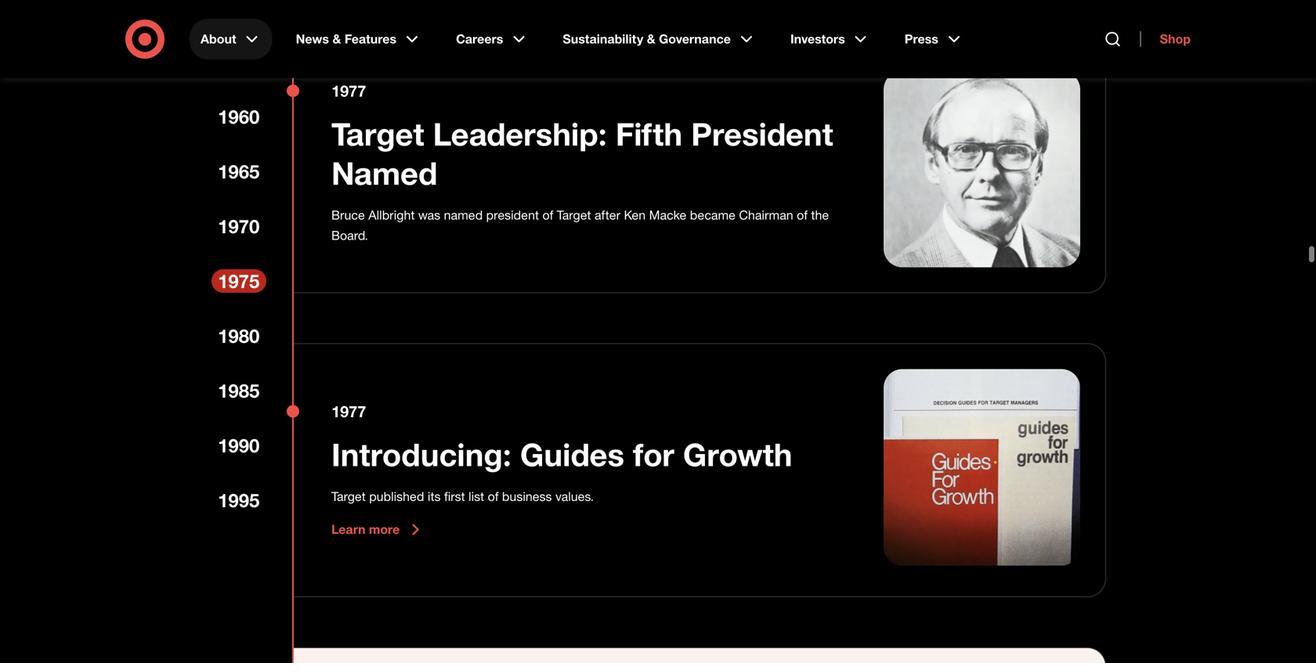 Task type: locate. For each thing, give the bounding box(es) containing it.
shop
[[1160, 31, 1191, 47]]

target
[[331, 115, 424, 153], [557, 208, 591, 223], [331, 490, 366, 505]]

0 horizontal spatial of
[[488, 490, 499, 505]]

governance
[[659, 31, 731, 47]]

1 1977 from the top
[[331, 81, 366, 100]]

&
[[333, 31, 341, 47], [647, 31, 656, 47]]

1980
[[218, 325, 260, 348]]

& left governance
[[647, 31, 656, 47]]

2 horizontal spatial of
[[797, 208, 808, 223]]

2 & from the left
[[647, 31, 656, 47]]

more
[[369, 522, 400, 538]]

guides
[[520, 436, 625, 474]]

named
[[331, 154, 438, 192]]

macke
[[649, 208, 687, 223]]

growth
[[683, 436, 793, 474]]

1 horizontal spatial of
[[543, 208, 554, 223]]

& for governance
[[647, 31, 656, 47]]

text image
[[884, 369, 1081, 566]]

1995
[[218, 489, 260, 512]]

2 vertical spatial target
[[331, 490, 366, 505]]

news & features link
[[285, 19, 433, 60]]

of right president
[[543, 208, 554, 223]]

press
[[905, 31, 939, 47]]

1965 link
[[212, 160, 266, 183]]

became
[[690, 208, 736, 223]]

bruce
[[331, 208, 365, 223]]

1970 link
[[212, 215, 266, 238]]

its
[[428, 490, 441, 505]]

1 vertical spatial 1977
[[331, 403, 366, 421]]

careers
[[456, 31, 503, 47]]

of
[[543, 208, 554, 223], [797, 208, 808, 223], [488, 490, 499, 505]]

sustainability & governance
[[563, 31, 731, 47]]

1 & from the left
[[333, 31, 341, 47]]

fifth
[[616, 115, 683, 153]]

investors link
[[780, 19, 881, 60]]

leadership:
[[433, 115, 607, 153]]

1995 link
[[212, 489, 266, 513]]

shop link
[[1141, 31, 1191, 47]]

target inside target leadership: fifth president named
[[331, 115, 424, 153]]

& right news
[[333, 31, 341, 47]]

chairman
[[739, 208, 794, 223]]

bruce allbright was named president of target after ken macke became chairman of the board.
[[331, 208, 829, 243]]

1 horizontal spatial &
[[647, 31, 656, 47]]

target up learn
[[331, 490, 366, 505]]

of right list
[[488, 490, 499, 505]]

target published its first list of business values.
[[331, 490, 594, 505]]

target up named
[[331, 115, 424, 153]]

1977
[[331, 81, 366, 100], [331, 403, 366, 421]]

allbright
[[369, 208, 415, 223]]

features
[[345, 31, 397, 47]]

2 1977 from the top
[[331, 403, 366, 421]]

about link
[[190, 19, 272, 60]]

learn more button
[[331, 521, 425, 540]]

target inside bruce allbright was named president of target after ken macke became chairman of the board.
[[557, 208, 591, 223]]

introducing: guides for growth button
[[331, 436, 793, 475]]

news
[[296, 31, 329, 47]]

1977 for bruce
[[331, 81, 366, 100]]

list
[[469, 490, 484, 505]]

0 vertical spatial target
[[331, 115, 424, 153]]

1965
[[218, 160, 260, 183]]

1 vertical spatial target
[[557, 208, 591, 223]]

sustainability
[[563, 31, 644, 47]]

0 vertical spatial 1977
[[331, 81, 366, 100]]

of left the
[[797, 208, 808, 223]]

& inside 'link'
[[333, 31, 341, 47]]

learn more
[[331, 522, 400, 538]]

of for values.
[[488, 490, 499, 505]]

target left after
[[557, 208, 591, 223]]

sustainability & governance link
[[552, 19, 767, 60]]

1960 link
[[212, 105, 266, 129]]

a man wearing glasses image
[[884, 71, 1081, 268]]

published
[[369, 490, 424, 505]]

1980 link
[[212, 324, 266, 348]]

0 horizontal spatial &
[[333, 31, 341, 47]]

board.
[[331, 228, 368, 243]]



Task type: describe. For each thing, give the bounding box(es) containing it.
target for target published its first list of business values.
[[331, 490, 366, 505]]

1960
[[218, 105, 260, 128]]

named
[[444, 208, 483, 223]]

target for target leadership: fifth president named
[[331, 115, 424, 153]]

careers link
[[445, 19, 539, 60]]

ken
[[624, 208, 646, 223]]

1975 link
[[212, 270, 266, 293]]

investors
[[791, 31, 845, 47]]

about
[[201, 31, 236, 47]]

1985 link
[[212, 379, 266, 403]]

for
[[633, 436, 675, 474]]

of for after
[[543, 208, 554, 223]]

1975
[[218, 270, 260, 293]]

press link
[[894, 19, 975, 60]]

business
[[502, 490, 552, 505]]

first
[[444, 490, 465, 505]]

after
[[595, 208, 621, 223]]

1990 link
[[212, 434, 266, 458]]

president
[[486, 208, 539, 223]]

1990
[[218, 435, 260, 457]]

1985
[[218, 380, 260, 402]]

news & features
[[296, 31, 397, 47]]

introducing:
[[331, 436, 512, 474]]

target leadership: fifth president named
[[331, 115, 834, 192]]

values.
[[556, 490, 594, 505]]

1970
[[218, 215, 260, 238]]

1977 for target
[[331, 403, 366, 421]]

the
[[811, 208, 829, 223]]

& for features
[[333, 31, 341, 47]]

introducing: guides for growth
[[331, 436, 793, 474]]

learn
[[331, 522, 366, 538]]

president
[[691, 115, 834, 153]]

was
[[418, 208, 441, 223]]



Task type: vqa. For each thing, say whether or not it's contained in the screenshot.
Target inside target leadership: fifth president named
yes



